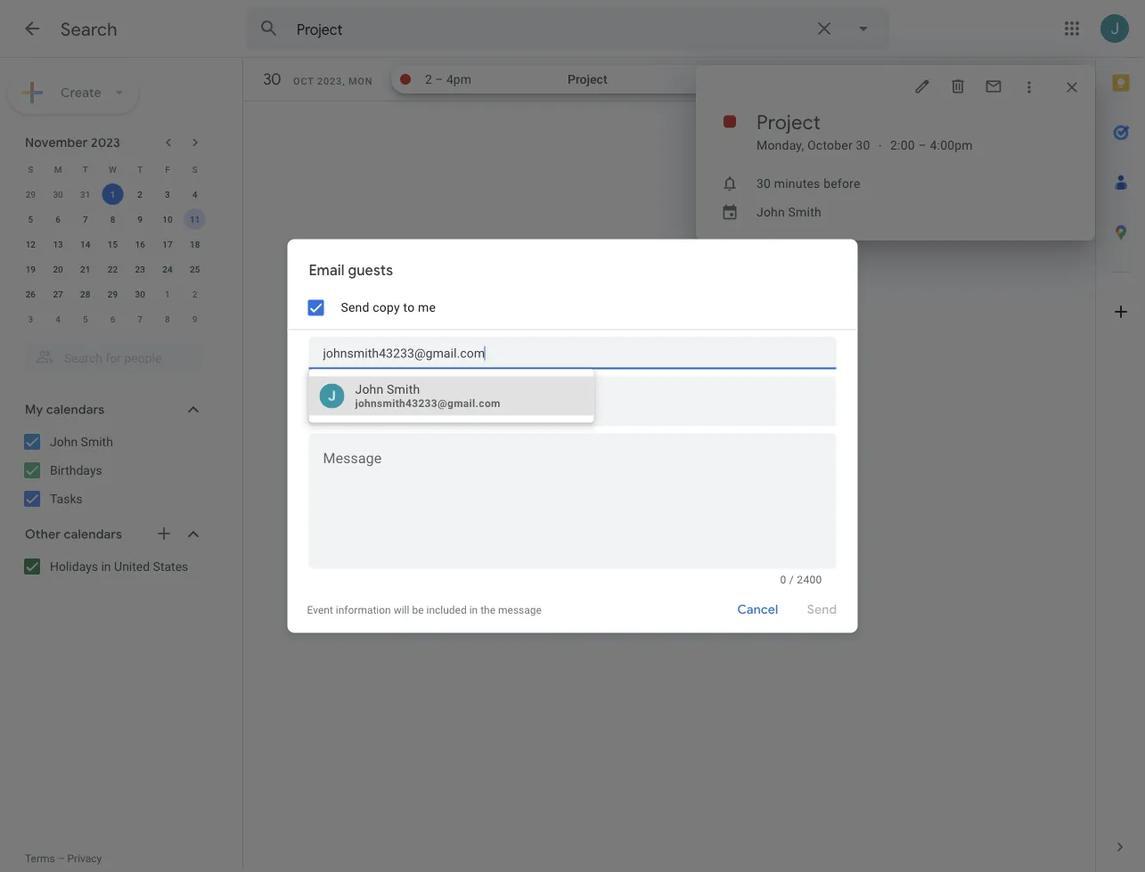 Task type: vqa. For each thing, say whether or not it's contained in the screenshot.
Orlando
no



Task type: locate. For each thing, give the bounding box(es) containing it.
2 horizontal spatial smith
[[789, 205, 822, 219]]

0 vertical spatial –
[[435, 72, 444, 87]]

2 vertical spatial 2
[[192, 289, 197, 300]]

2 horizontal spatial –
[[919, 138, 927, 152]]

– left "4pm"
[[435, 72, 444, 87]]

john smith
[[757, 205, 822, 219], [50, 435, 113, 449]]

4 up 11 element
[[192, 189, 197, 200]]

2 vertical spatial –
[[58, 853, 65, 866]]

birthdays
[[50, 463, 102, 478]]

27
[[53, 289, 63, 300]]

search options image
[[846, 11, 882, 46]]

december 6 element
[[102, 309, 123, 330]]

29 for 29 element
[[108, 289, 118, 300]]

2023
[[317, 76, 343, 87], [91, 135, 120, 151]]

row containing 19
[[17, 257, 209, 282]]

row containing s
[[17, 157, 209, 182]]

row up 29 element
[[17, 257, 209, 282]]

3 row from the top
[[17, 207, 209, 232]]

29 element
[[102, 284, 123, 305]]

1 vertical spatial in
[[470, 604, 478, 617]]

0 vertical spatial john
[[757, 205, 786, 219]]

6
[[55, 214, 61, 225], [110, 314, 115, 325]]

project heading
[[757, 110, 821, 135]]

row group containing 29
[[17, 182, 209, 332]]

–
[[435, 72, 444, 87], [919, 138, 927, 152], [58, 853, 65, 866]]

30 inside 30 element
[[135, 289, 145, 300]]

9
[[138, 214, 143, 225], [192, 314, 197, 325]]

1 vertical spatial 2023
[[91, 135, 120, 151]]

1 vertical spatial 29
[[108, 289, 118, 300]]

1 horizontal spatial 3
[[165, 189, 170, 200]]

john down send
[[355, 383, 384, 397]]

2 – 4pm
[[425, 72, 472, 87]]

0 vertical spatial 2023
[[317, 76, 343, 87]]

f
[[165, 164, 170, 175]]

mon
[[349, 76, 373, 87]]

11 element
[[184, 209, 206, 230]]

project inside 30 row
[[568, 72, 608, 87]]

1 horizontal spatial t
[[137, 164, 143, 175]]

4 row from the top
[[17, 232, 209, 257]]

0
[[781, 574, 787, 586]]

0 vertical spatial project
[[568, 72, 608, 87]]

5 down the 28 element
[[83, 314, 88, 325]]

0 vertical spatial 8
[[110, 214, 115, 225]]

30 left minutes
[[757, 176, 771, 191]]

1 inside cell
[[110, 189, 115, 200]]

calendars inside dropdown button
[[64, 527, 122, 543]]

1 vertical spatial project
[[757, 110, 821, 135]]

5
[[28, 214, 33, 225], [83, 314, 88, 325]]

10 element
[[157, 209, 178, 230]]

other calendars
[[25, 527, 122, 543]]

me
[[418, 300, 436, 315]]

project for project monday, october 30 ⋅ 2:00 – 4:00pm
[[757, 110, 821, 135]]

w
[[109, 164, 117, 175]]

1 s from the left
[[28, 164, 33, 175]]

in
[[101, 560, 111, 574], [470, 604, 478, 617]]

22 element
[[102, 259, 123, 280]]

information
[[336, 604, 391, 617]]

0 horizontal spatial 2
[[138, 189, 143, 200]]

john up birthdays
[[50, 435, 78, 449]]

t up october 31 element
[[83, 164, 88, 175]]

john
[[757, 205, 786, 219], [355, 383, 384, 397], [50, 435, 78, 449]]

9 down december 2 element
[[192, 314, 197, 325]]

1 vertical spatial –
[[919, 138, 927, 152]]

1 horizontal spatial 8
[[165, 314, 170, 325]]

1 horizontal spatial s
[[192, 164, 198, 175]]

16 element
[[129, 234, 151, 255]]

s
[[28, 164, 33, 175], [192, 164, 198, 175]]

0 horizontal spatial 4
[[55, 314, 61, 325]]

the
[[481, 604, 496, 617]]

project for project
[[568, 72, 608, 87]]

1 vertical spatial john
[[355, 383, 384, 397]]

4:00pm
[[930, 138, 974, 152]]

5 up 12 element
[[28, 214, 33, 225]]

0 vertical spatial 4
[[192, 189, 197, 200]]

calendars up the holidays
[[64, 527, 122, 543]]

1 horizontal spatial 9
[[192, 314, 197, 325]]

18 element
[[184, 234, 206, 255]]

john smith down minutes
[[757, 205, 822, 219]]

2 vertical spatial smith
[[81, 435, 113, 449]]

1 horizontal spatial john
[[355, 383, 384, 397]]

1 horizontal spatial 1
[[165, 289, 170, 300]]

0 vertical spatial 9
[[138, 214, 143, 225]]

– inside '2 – 4pm' cell
[[435, 72, 444, 87]]

0 vertical spatial 5
[[28, 214, 33, 225]]

calendars right my
[[46, 402, 105, 418]]

6 down 29 element
[[110, 314, 115, 325]]

email guests
[[309, 261, 393, 280]]

united
[[114, 560, 150, 574]]

smith down 30 minutes before
[[789, 205, 822, 219]]

0 horizontal spatial 3
[[28, 314, 33, 325]]

0 horizontal spatial –
[[58, 853, 65, 866]]

0 vertical spatial 29
[[26, 189, 36, 200]]

– for 4pm
[[435, 72, 444, 87]]

row down w
[[17, 182, 209, 207]]

calendars inside dropdown button
[[46, 402, 105, 418]]

calendars
[[46, 402, 105, 418], [64, 527, 122, 543]]

1 horizontal spatial 5
[[83, 314, 88, 325]]

1 vertical spatial john smith
[[50, 435, 113, 449]]

29 left october 30 element in the left top of the page
[[26, 189, 36, 200]]

0 horizontal spatial 29
[[26, 189, 36, 200]]

6 up 13 element
[[55, 214, 61, 225]]

row up 1, today element
[[17, 157, 209, 182]]

october 31 element
[[75, 184, 96, 205]]

event information will be included in the message
[[307, 604, 542, 617]]

1 cell
[[99, 182, 126, 207]]

row containing 26
[[17, 282, 209, 307]]

8 down december 1 element
[[165, 314, 170, 325]]

0 horizontal spatial project
[[568, 72, 608, 87]]

30 inside october 30 element
[[53, 189, 63, 200]]

0 vertical spatial 3
[[165, 189, 170, 200]]

4 down 27 'element'
[[55, 314, 61, 325]]

s right f
[[192, 164, 198, 175]]

2 row from the top
[[17, 182, 209, 207]]

8 up 15 element
[[110, 214, 115, 225]]

october 29 element
[[20, 184, 41, 205]]

event
[[307, 604, 333, 617]]

1 vertical spatial smith
[[387, 383, 420, 397]]

4
[[192, 189, 197, 200], [55, 314, 61, 325]]

in left united
[[101, 560, 111, 574]]

row down 1, today element
[[17, 207, 209, 232]]

28 element
[[75, 284, 96, 305]]

1 vertical spatial 7
[[138, 314, 143, 325]]

0 vertical spatial 1
[[110, 189, 115, 200]]

2023 right oct
[[317, 76, 343, 87]]

30 for 30 element
[[135, 289, 145, 300]]

clear search image
[[807, 11, 843, 46]]

1 horizontal spatial 29
[[108, 289, 118, 300]]

21 element
[[75, 259, 96, 280]]

1 horizontal spatial 2023
[[317, 76, 343, 87]]

0 horizontal spatial t
[[83, 164, 88, 175]]

december 1 element
[[157, 284, 178, 305]]

1 down w
[[110, 189, 115, 200]]

1 down 24 element on the top left of page
[[165, 289, 170, 300]]

17 element
[[157, 234, 178, 255]]

12
[[26, 239, 36, 250]]

0 horizontal spatial 8
[[110, 214, 115, 225]]

2 up december 9 element
[[192, 289, 197, 300]]

1 row from the top
[[17, 157, 209, 182]]

None text field
[[323, 395, 823, 420], [309, 454, 837, 561], [323, 395, 823, 420], [309, 454, 837, 561]]

0 / 2400
[[781, 574, 823, 586]]

– for privacy
[[58, 853, 65, 866]]

project inside project monday, october 30 ⋅ 2:00 – 4:00pm
[[757, 110, 821, 135]]

None search field
[[246, 7, 890, 50], [0, 335, 221, 374], [246, 7, 890, 50], [0, 335, 221, 374]]

1 horizontal spatial 2
[[192, 289, 197, 300]]

7 up 14 element at the top of the page
[[83, 214, 88, 225]]

19
[[26, 264, 36, 275]]

2 t from the left
[[137, 164, 143, 175]]

s up 'october 29' element
[[28, 164, 33, 175]]

t
[[83, 164, 88, 175], [137, 164, 143, 175]]

2023 for oct
[[317, 76, 343, 87]]

1 horizontal spatial smith
[[387, 383, 420, 397]]

1 for december 1 element
[[165, 289, 170, 300]]

before
[[824, 176, 861, 191]]

29 down the 22
[[108, 289, 118, 300]]

1 horizontal spatial –
[[435, 72, 444, 87]]

19 element
[[20, 259, 41, 280]]

search heading
[[61, 18, 118, 41]]

row down 29 element
[[17, 307, 209, 332]]

holidays in united states
[[50, 560, 188, 574]]

december 2 element
[[184, 284, 206, 305]]

30 left oct
[[262, 69, 280, 90]]

in left the
[[470, 604, 478, 617]]

21
[[80, 264, 90, 275]]

0 vertical spatial calendars
[[46, 402, 105, 418]]

– right terms
[[58, 853, 65, 866]]

0 horizontal spatial smith
[[81, 435, 113, 449]]

1 vertical spatial 8
[[165, 314, 170, 325]]

1 vertical spatial 6
[[110, 314, 115, 325]]

2
[[425, 72, 432, 87], [138, 189, 143, 200], [192, 289, 197, 300]]

in inside email guests dialog
[[470, 604, 478, 617]]

2 inside december 2 element
[[192, 289, 197, 300]]

30 down 23
[[135, 289, 145, 300]]

7 row from the top
[[17, 307, 209, 332]]

1 vertical spatial 9
[[192, 314, 197, 325]]

john smith up birthdays
[[50, 435, 113, 449]]

0 horizontal spatial john smith
[[50, 435, 113, 449]]

row up 22 element
[[17, 232, 209, 257]]

2 s from the left
[[192, 164, 198, 175]]

row group
[[17, 182, 209, 332]]

2 horizontal spatial 2
[[425, 72, 432, 87]]

7
[[83, 214, 88, 225], [138, 314, 143, 325]]

/
[[790, 574, 795, 586]]

1 horizontal spatial john smith
[[757, 205, 822, 219]]

0 horizontal spatial 1
[[110, 189, 115, 200]]

1 vertical spatial 1
[[165, 289, 170, 300]]

14
[[80, 239, 90, 250]]

m
[[54, 164, 62, 175]]

⋅
[[878, 138, 884, 152]]

email
[[309, 261, 345, 280]]

24 element
[[157, 259, 178, 280]]

terms link
[[25, 853, 55, 866]]

smith
[[789, 205, 822, 219], [387, 383, 420, 397], [81, 435, 113, 449]]

28
[[80, 289, 90, 300]]

row
[[17, 157, 209, 182], [17, 182, 209, 207], [17, 207, 209, 232], [17, 232, 209, 257], [17, 257, 209, 282], [17, 282, 209, 307], [17, 307, 209, 332]]

terms
[[25, 853, 55, 866]]

cancel
[[738, 602, 779, 618]]

december 9 element
[[184, 309, 206, 330]]

0 horizontal spatial 2023
[[91, 135, 120, 151]]

30
[[262, 69, 280, 90], [856, 138, 871, 152], [757, 176, 771, 191], [53, 189, 63, 200], [135, 289, 145, 300]]

23 element
[[129, 259, 151, 280]]

29
[[26, 189, 36, 200], [108, 289, 118, 300]]

30 left ⋅
[[856, 138, 871, 152]]

2 horizontal spatial john
[[757, 205, 786, 219]]

1 horizontal spatial 7
[[138, 314, 143, 325]]

november 2023
[[25, 135, 120, 151]]

4pm
[[447, 72, 472, 87]]

smith down to on the left top
[[387, 383, 420, 397]]

1 horizontal spatial in
[[470, 604, 478, 617]]

9 up 16 element
[[138, 214, 143, 225]]

john down minutes
[[757, 205, 786, 219]]

0 horizontal spatial 6
[[55, 214, 61, 225]]

john inside "my calendars" list
[[50, 435, 78, 449]]

tab list
[[1097, 58, 1146, 823]]

5 row from the top
[[17, 257, 209, 282]]

2023 inside 30 row
[[317, 76, 343, 87]]

1 vertical spatial 4
[[55, 314, 61, 325]]

1 horizontal spatial project
[[757, 110, 821, 135]]

0 horizontal spatial in
[[101, 560, 111, 574]]

3
[[165, 189, 170, 200], [28, 314, 33, 325]]

minutes
[[775, 176, 821, 191]]

other
[[25, 527, 61, 543]]

oct
[[293, 76, 314, 87]]

row up "december 6" element
[[17, 282, 209, 307]]

0 horizontal spatial s
[[28, 164, 33, 175]]

3 down 26 element
[[28, 314, 33, 325]]

john smith list box
[[309, 377, 594, 416]]

2 inside '2 – 4pm' cell
[[425, 72, 432, 87]]

0 horizontal spatial 7
[[83, 214, 88, 225]]

6 row from the top
[[17, 282, 209, 307]]

30 inside 30 link
[[262, 69, 280, 90]]

2023 up w
[[91, 135, 120, 151]]

7 down 30 element
[[138, 314, 143, 325]]

row containing 3
[[17, 307, 209, 332]]

2 left "4pm"
[[425, 72, 432, 87]]

0 horizontal spatial john
[[50, 435, 78, 449]]

1 vertical spatial calendars
[[64, 527, 122, 543]]

1
[[110, 189, 115, 200], [165, 289, 170, 300]]

t left f
[[137, 164, 143, 175]]

2 for 2 – 4pm
[[425, 72, 432, 87]]

smith up birthdays
[[81, 435, 113, 449]]

2 right 1 cell
[[138, 189, 143, 200]]

privacy
[[67, 853, 102, 866]]

– right 2:00 on the right of page
[[919, 138, 927, 152]]

20 element
[[47, 259, 69, 280]]

john smith inside "my calendars" list
[[50, 435, 113, 449]]

30 down m
[[53, 189, 63, 200]]

project
[[568, 72, 608, 87], [757, 110, 821, 135]]

30 for 30 minutes before
[[757, 176, 771, 191]]

0 vertical spatial 2
[[425, 72, 432, 87]]

other calendars button
[[4, 521, 221, 549]]

3 down f
[[165, 189, 170, 200]]

0 horizontal spatial 5
[[28, 214, 33, 225]]

14 element
[[75, 234, 96, 255]]

my
[[25, 402, 43, 418]]

2 vertical spatial john
[[50, 435, 78, 449]]



Task type: describe. For each thing, give the bounding box(es) containing it.
send
[[341, 300, 370, 315]]

30 inside project monday, october 30 ⋅ 2:00 – 4:00pm
[[856, 138, 871, 152]]

december 5 element
[[75, 309, 96, 330]]

row containing 5
[[17, 207, 209, 232]]

0 vertical spatial in
[[101, 560, 111, 574]]

row containing 29
[[17, 182, 209, 207]]

20
[[53, 264, 63, 275]]

30 for 30 link
[[262, 69, 280, 90]]

december 3 element
[[20, 309, 41, 330]]

1 for 1, today element
[[110, 189, 115, 200]]

25 element
[[184, 259, 206, 280]]

2 – 4pm cell
[[425, 65, 568, 94]]

message
[[498, 604, 542, 617]]

john inside 'john smith johnsmith43233@gmail.com'
[[355, 383, 384, 397]]

october
[[808, 138, 853, 152]]

30 for october 30 element in the left top of the page
[[53, 189, 63, 200]]

30 row
[[243, 63, 1096, 104]]

monday,
[[757, 138, 805, 152]]

11
[[190, 214, 200, 225]]

oct 2023 , mon
[[293, 76, 373, 87]]

23
[[135, 264, 145, 275]]

privacy link
[[67, 853, 102, 866]]

25
[[190, 264, 200, 275]]

my calendars list
[[4, 428, 221, 514]]

2023 for november
[[91, 135, 120, 151]]

johnsmith43233@gmail.com
[[355, 397, 501, 410]]

2:00
[[891, 138, 916, 152]]

1, today element
[[102, 184, 123, 205]]

copy
[[373, 300, 400, 315]]

10
[[162, 214, 173, 225]]

december 4 element
[[47, 309, 69, 330]]

november 2023 grid
[[17, 157, 209, 332]]

december 8 element
[[157, 309, 178, 330]]

22
[[108, 264, 118, 275]]

my calendars
[[25, 402, 105, 418]]

go back image
[[21, 18, 43, 39]]

send copy to me
[[341, 300, 436, 315]]

smith inside "my calendars" list
[[81, 435, 113, 449]]

john smith johnsmith43233@gmail.com
[[355, 383, 501, 410]]

row containing 12
[[17, 232, 209, 257]]

my calendars button
[[4, 396, 221, 424]]

12 element
[[20, 234, 41, 255]]

terms – privacy
[[25, 853, 102, 866]]

Add email or name text field
[[323, 337, 823, 370]]

0 vertical spatial 6
[[55, 214, 61, 225]]

smith inside 'john smith johnsmith43233@gmail.com'
[[387, 383, 420, 397]]

15
[[108, 239, 118, 250]]

guests
[[348, 261, 393, 280]]

1 t from the left
[[83, 164, 88, 175]]

31
[[80, 189, 90, 200]]

11 cell
[[181, 207, 209, 232]]

0 vertical spatial smith
[[789, 205, 822, 219]]

calendars for other calendars
[[64, 527, 122, 543]]

1 horizontal spatial 6
[[110, 314, 115, 325]]

be
[[412, 604, 424, 617]]

0 vertical spatial 7
[[83, 214, 88, 225]]

18
[[190, 239, 200, 250]]

search
[[61, 18, 118, 41]]

1 vertical spatial 5
[[83, 314, 88, 325]]

december 7 element
[[129, 309, 151, 330]]

15 element
[[102, 234, 123, 255]]

project monday, october 30 ⋅ 2:00 – 4:00pm
[[757, 110, 974, 152]]

included
[[427, 604, 467, 617]]

13 element
[[47, 234, 69, 255]]

november
[[25, 135, 88, 151]]

cancel button
[[730, 589, 787, 632]]

email guests dialog
[[288, 239, 858, 634]]

– inside project monday, october 30 ⋅ 2:00 – 4:00pm
[[919, 138, 927, 152]]

29 for 'october 29' element
[[26, 189, 36, 200]]

project button
[[568, 72, 608, 87]]

30 link
[[256, 63, 288, 95]]

26
[[26, 289, 36, 300]]

27 element
[[47, 284, 69, 305]]

2400
[[797, 574, 823, 586]]

17
[[162, 239, 173, 250]]

holidays
[[50, 560, 98, 574]]

16
[[135, 239, 145, 250]]

tasks
[[50, 492, 83, 506]]

october 30 element
[[47, 184, 69, 205]]

,
[[343, 76, 345, 87]]

0 vertical spatial john smith
[[757, 205, 822, 219]]

24
[[162, 264, 173, 275]]

30 minutes before
[[757, 176, 861, 191]]

calendars for my calendars
[[46, 402, 105, 418]]

will
[[394, 604, 410, 617]]

to
[[403, 300, 415, 315]]

1 vertical spatial 2
[[138, 189, 143, 200]]

2 for december 2 element
[[192, 289, 197, 300]]

1 vertical spatial 3
[[28, 314, 33, 325]]

search image
[[251, 11, 287, 46]]

delete event image
[[950, 78, 967, 95]]

26 element
[[20, 284, 41, 305]]

email event details image
[[985, 78, 1003, 95]]

0 horizontal spatial 9
[[138, 214, 143, 225]]

30 element
[[129, 284, 151, 305]]

13
[[53, 239, 63, 250]]

states
[[153, 560, 188, 574]]

1 horizontal spatial 4
[[192, 189, 197, 200]]



